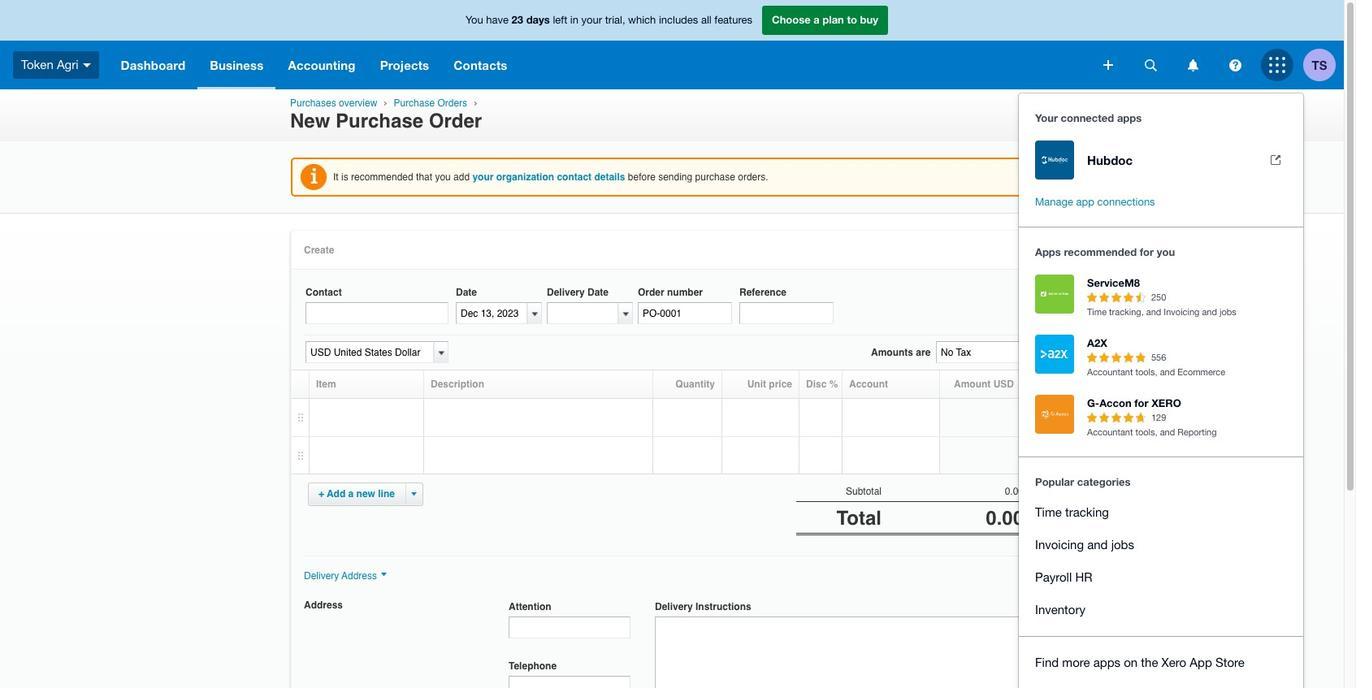 Task type: describe. For each thing, give the bounding box(es) containing it.
apps
[[1036, 245, 1061, 258]]

trial,
[[605, 14, 626, 26]]

+ add a new line button
[[319, 489, 395, 500]]

1 vertical spatial address
[[304, 600, 343, 612]]

usd
[[994, 379, 1014, 391]]

g-accon for xero
[[1088, 397, 1182, 410]]

app
[[1077, 196, 1095, 208]]

number
[[667, 287, 703, 299]]

telephone
[[509, 661, 557, 673]]

popular
[[1036, 476, 1075, 489]]

and for a2x
[[1161, 367, 1176, 377]]

delivery instructions
[[655, 602, 752, 613]]

129
[[1152, 413, 1167, 423]]

tracking
[[1066, 506, 1109, 519]]

amounts
[[871, 347, 914, 359]]

for for you
[[1140, 245, 1154, 258]]

are
[[916, 347, 931, 359]]

in
[[571, 14, 579, 26]]

accountant tools, and reporting
[[1088, 428, 1217, 437]]

hubdoc button
[[1019, 132, 1304, 188]]

delivery address button
[[304, 571, 387, 582]]

unit price
[[748, 379, 793, 391]]

sending
[[659, 172, 693, 183]]

accon
[[1100, 397, 1132, 410]]

reporting
[[1178, 428, 1217, 437]]

apps recommended for you
[[1036, 245, 1176, 258]]

add
[[454, 172, 470, 183]]

0 vertical spatial order
[[429, 110, 482, 133]]

%
[[830, 379, 838, 391]]

token agri button
[[0, 41, 109, 89]]

popular categories
[[1036, 476, 1131, 489]]

choose
[[772, 13, 811, 26]]

description
[[431, 379, 484, 391]]

delivery date
[[547, 287, 609, 299]]

connected
[[1061, 111, 1115, 124]]

Contact text field
[[306, 303, 449, 325]]

find more apps on the xero app store button
[[1019, 647, 1304, 680]]

purchases overview link
[[290, 98, 377, 109]]

svg image inside token agri popup button
[[83, 63, 91, 67]]

to
[[847, 13, 858, 26]]

Attention text field
[[509, 617, 631, 639]]

find more apps on the xero app store
[[1036, 656, 1245, 670]]

app
[[1190, 656, 1213, 670]]

you
[[466, 14, 483, 26]]

which
[[628, 14, 656, 26]]

0.00 for total
[[986, 508, 1024, 530]]

hubdoc
[[1088, 153, 1133, 167]]

hubdoc group
[[1019, 93, 1304, 689]]

g-
[[1088, 397, 1100, 410]]

accounting button
[[276, 41, 368, 89]]

manage app connections
[[1036, 196, 1156, 208]]

disc %
[[806, 379, 838, 391]]

accounting
[[288, 58, 356, 72]]

Order number text field
[[638, 303, 732, 325]]

hr
[[1076, 571, 1093, 584]]

delivery for delivery date
[[547, 287, 585, 299]]

contacts
[[454, 58, 508, 72]]

includes
[[659, 14, 699, 26]]

2 date from the left
[[588, 287, 609, 299]]

Delivery Date text field
[[547, 303, 619, 325]]

payroll hr
[[1036, 571, 1093, 584]]

have
[[486, 14, 509, 26]]

that
[[416, 172, 433, 183]]

left
[[553, 14, 568, 26]]

1 date from the left
[[456, 287, 477, 299]]

the
[[1142, 656, 1159, 670]]

and for servicem8
[[1147, 307, 1162, 317]]

invoicing and jobs
[[1036, 538, 1135, 552]]

invoicing inside app recommendations element
[[1164, 307, 1200, 317]]

orders
[[438, 98, 467, 109]]

price
[[769, 379, 793, 391]]

ecommerce
[[1178, 367, 1226, 377]]

+
[[319, 489, 324, 500]]

accountant for g-accon for xero
[[1088, 428, 1134, 437]]

500
[[1022, 603, 1037, 613]]

item
[[316, 379, 336, 391]]

tools, for g-accon for xero
[[1136, 428, 1158, 437]]

popular categories element
[[1019, 467, 1304, 627]]

days
[[526, 13, 550, 26]]

you inside "hubdoc" group
[[1157, 245, 1176, 258]]

your
[[1036, 111, 1058, 124]]

before
[[628, 172, 656, 183]]

on
[[1124, 656, 1138, 670]]

0 vertical spatial address
[[342, 571, 377, 582]]

inventory link
[[1019, 594, 1304, 627]]

tracking,
[[1110, 307, 1144, 317]]

delivery address
[[304, 571, 377, 582]]

your for that
[[473, 172, 494, 183]]

inventory
[[1036, 603, 1086, 617]]

order number
[[638, 287, 703, 299]]

1 vertical spatial a
[[348, 489, 354, 500]]

and up ecommerce
[[1203, 307, 1218, 317]]

unit
[[748, 379, 767, 391]]

23
[[512, 13, 524, 26]]

subtotal
[[846, 486, 882, 498]]

reference
[[740, 287, 787, 299]]

add
[[327, 489, 346, 500]]

your organization contact details link
[[473, 172, 625, 183]]

app recommendations element
[[1019, 267, 1304, 535]]

amounts are
[[871, 347, 931, 359]]

delivery for delivery instructions
[[655, 602, 693, 613]]

ts
[[1312, 57, 1328, 72]]

purchase
[[695, 172, 736, 183]]

store
[[1216, 656, 1245, 670]]

tools, for a2x
[[1136, 367, 1158, 377]]



Task type: locate. For each thing, give the bounding box(es) containing it.
0 vertical spatial accountant
[[1088, 367, 1134, 377]]

more
[[1063, 656, 1091, 670]]

2 accountant from the top
[[1088, 428, 1134, 437]]

and down '556'
[[1161, 367, 1176, 377]]

choose a plan to buy
[[772, 13, 879, 26]]

order down the orders
[[429, 110, 482, 133]]

2 vertical spatial delivery
[[655, 602, 693, 613]]

1 vertical spatial order
[[638, 287, 665, 299]]

disc
[[806, 379, 827, 391]]

0 horizontal spatial a
[[348, 489, 354, 500]]

0 horizontal spatial you
[[435, 172, 451, 183]]

apps right connected in the top right of the page
[[1118, 111, 1142, 124]]

and down 129
[[1161, 428, 1176, 437]]

1 horizontal spatial time
[[1088, 307, 1107, 317]]

total
[[837, 508, 882, 530]]

invoicing down 250
[[1164, 307, 1200, 317]]

Select a currency text field
[[306, 342, 434, 364]]

plan
[[823, 13, 844, 26]]

orders.
[[738, 172, 769, 183]]

1 vertical spatial for
[[1135, 397, 1149, 410]]

jobs inside popular categories element
[[1112, 538, 1135, 552]]

None text field
[[936, 342, 1024, 364]]

features
[[715, 14, 753, 26]]

apps for more
[[1094, 656, 1121, 670]]

0 vertical spatial time
[[1088, 307, 1107, 317]]

time left tracking,
[[1088, 307, 1107, 317]]

for up servicem8
[[1140, 245, 1154, 258]]

time for time tracking
[[1036, 506, 1062, 519]]

apps left the "on"
[[1094, 656, 1121, 670]]

1 vertical spatial apps
[[1094, 656, 1121, 670]]

1 vertical spatial recommended
[[1064, 245, 1137, 258]]

it is recommended that you add your organization contact details before sending purchase orders.
[[333, 172, 769, 183]]

0 horizontal spatial order
[[429, 110, 482, 133]]

1 vertical spatial you
[[1157, 245, 1176, 258]]

banner
[[0, 0, 1345, 689]]

create
[[304, 245, 334, 256]]

accountant down accon in the bottom of the page
[[1088, 428, 1134, 437]]

date up 'date' text box
[[456, 287, 477, 299]]

0 vertical spatial tools,
[[1136, 367, 1158, 377]]

0 vertical spatial 0.00
[[1005, 486, 1024, 498]]

you left the "add"
[[435, 172, 451, 183]]

0 vertical spatial for
[[1140, 245, 1154, 258]]

svg image
[[1270, 57, 1286, 73], [1145, 59, 1157, 71], [1229, 59, 1242, 71], [1104, 60, 1114, 70]]

1 horizontal spatial you
[[1157, 245, 1176, 258]]

time down popular
[[1036, 506, 1062, 519]]

business
[[210, 58, 264, 72]]

recommended inside "hubdoc" group
[[1064, 245, 1137, 258]]

time inside popular categories element
[[1036, 506, 1062, 519]]

servicem8
[[1088, 276, 1140, 289]]

0.00 for subtotal
[[1005, 486, 1024, 498]]

1 vertical spatial jobs
[[1112, 538, 1135, 552]]

date up delivery date text field
[[588, 287, 609, 299]]

recommended
[[351, 172, 414, 183], [1064, 245, 1137, 258]]

it
[[333, 172, 339, 183]]

purchase
[[394, 98, 435, 109], [336, 110, 424, 133]]

tools, down 129
[[1136, 428, 1158, 437]]

+ add a new line
[[319, 489, 395, 500]]

tools,
[[1136, 367, 1158, 377], [1136, 428, 1158, 437]]

0 vertical spatial your
[[582, 14, 602, 26]]

purchase orders link
[[394, 98, 467, 109]]

jobs
[[1220, 307, 1237, 317], [1112, 538, 1135, 552]]

1 horizontal spatial your
[[582, 14, 602, 26]]

0 horizontal spatial recommended
[[351, 172, 414, 183]]

a
[[814, 13, 820, 26], [348, 489, 354, 500]]

0 horizontal spatial invoicing
[[1036, 538, 1084, 552]]

svg image
[[1188, 59, 1199, 71], [83, 63, 91, 67]]

your connected apps
[[1036, 111, 1142, 124]]

1 vertical spatial accountant
[[1088, 428, 1134, 437]]

for left xero
[[1135, 397, 1149, 410]]

1 vertical spatial 0.00
[[986, 508, 1024, 530]]

connections
[[1098, 196, 1156, 208]]

agri
[[57, 58, 78, 71]]

time inside app recommendations element
[[1088, 307, 1107, 317]]

2 tools, from the top
[[1136, 428, 1158, 437]]

Date text field
[[456, 303, 528, 325]]

xero
[[1162, 656, 1187, 670]]

1 horizontal spatial a
[[814, 13, 820, 26]]

jobs inside app recommendations element
[[1220, 307, 1237, 317]]

Reference text field
[[740, 303, 834, 325]]

recommended up servicem8
[[1064, 245, 1137, 258]]

xero
[[1152, 397, 1182, 410]]

a2x
[[1088, 337, 1108, 350]]

your for days
[[582, 14, 602, 26]]

0 vertical spatial invoicing
[[1164, 307, 1200, 317]]

dashboard
[[121, 58, 186, 72]]

1 vertical spatial delivery
[[304, 571, 339, 582]]

0 vertical spatial recommended
[[351, 172, 414, 183]]

and for g-accon for xero
[[1161, 428, 1176, 437]]

your right in
[[582, 14, 602, 26]]

0.00 left popular
[[1005, 486, 1024, 498]]

accountant tools, and ecommerce
[[1088, 367, 1226, 377]]

you up 250
[[1157, 245, 1176, 258]]

contacts button
[[442, 41, 520, 89]]

1 horizontal spatial date
[[588, 287, 609, 299]]

0 vertical spatial you
[[435, 172, 451, 183]]

0 horizontal spatial jobs
[[1112, 538, 1135, 552]]

apps for connected
[[1118, 111, 1142, 124]]

banner containing ts
[[0, 0, 1345, 689]]

attention
[[509, 602, 552, 613]]

0.00
[[1005, 486, 1024, 498], [986, 508, 1024, 530]]

find
[[1036, 656, 1059, 670]]

1 vertical spatial purchase
[[336, 110, 424, 133]]

Telephone text field
[[509, 677, 631, 689]]

buy
[[860, 13, 879, 26]]

0 vertical spatial jobs
[[1220, 307, 1237, 317]]

purchases overview
[[290, 98, 377, 109]]

projects
[[380, 58, 429, 72]]

a left "plan"
[[814, 13, 820, 26]]

and down 250
[[1147, 307, 1162, 317]]

time tracking link
[[1019, 497, 1304, 529]]

0 vertical spatial apps
[[1118, 111, 1142, 124]]

0 vertical spatial delivery
[[547, 287, 585, 299]]

purchase orders
[[394, 98, 467, 109]]

delivery
[[547, 287, 585, 299], [304, 571, 339, 582], [655, 602, 693, 613]]

manage
[[1036, 196, 1074, 208]]

invoicing
[[1164, 307, 1200, 317], [1036, 538, 1084, 552]]

1 horizontal spatial svg image
[[1188, 59, 1199, 71]]

1 accountant from the top
[[1088, 367, 1134, 377]]

556
[[1152, 353, 1167, 363]]

and inside popular categories element
[[1088, 538, 1108, 552]]

is
[[341, 172, 348, 183]]

new purchase order
[[290, 110, 482, 133]]

for inside app recommendations element
[[1135, 397, 1149, 410]]

jobs up ecommerce
[[1220, 307, 1237, 317]]

order
[[429, 110, 482, 133], [638, 287, 665, 299]]

invoicing and jobs link
[[1019, 529, 1304, 562]]

0 vertical spatial purchase
[[394, 98, 435, 109]]

1 horizontal spatial order
[[638, 287, 665, 299]]

new
[[290, 110, 330, 133]]

250
[[1152, 293, 1167, 302]]

connected apps container element
[[1019, 103, 1304, 188]]

manage app connections link
[[1019, 188, 1304, 217]]

for for xero
[[1135, 397, 1149, 410]]

0.00 left time tracking
[[986, 508, 1024, 530]]

jobs down time tracking link
[[1112, 538, 1135, 552]]

contact
[[306, 287, 342, 299]]

and down tracking
[[1088, 538, 1108, 552]]

purchase up new purchase order
[[394, 98, 435, 109]]

a right the add
[[348, 489, 354, 500]]

recommended right is
[[351, 172, 414, 183]]

accountant for a2x
[[1088, 367, 1134, 377]]

organization
[[496, 172, 554, 183]]

0 horizontal spatial your
[[473, 172, 494, 183]]

invoicing inside popular categories element
[[1036, 538, 1084, 552]]

1 horizontal spatial jobs
[[1220, 307, 1237, 317]]

and
[[1147, 307, 1162, 317], [1203, 307, 1218, 317], [1161, 367, 1176, 377], [1161, 428, 1176, 437], [1088, 538, 1108, 552]]

categories
[[1078, 476, 1131, 489]]

quantity
[[676, 379, 715, 391]]

purchase down overview
[[336, 110, 424, 133]]

1 horizontal spatial recommended
[[1064, 245, 1137, 258]]

your inside you have 23 days left in your trial, which includes all features
[[582, 14, 602, 26]]

1 tools, from the top
[[1136, 367, 1158, 377]]

apps inside button
[[1094, 656, 1121, 670]]

0 horizontal spatial date
[[456, 287, 477, 299]]

1 vertical spatial time
[[1036, 506, 1062, 519]]

accountant up accon in the bottom of the page
[[1088, 367, 1134, 377]]

1 vertical spatial invoicing
[[1036, 538, 1084, 552]]

1 horizontal spatial delivery
[[547, 287, 585, 299]]

instructions
[[696, 602, 752, 613]]

0 horizontal spatial svg image
[[83, 63, 91, 67]]

tools, down '556'
[[1136, 367, 1158, 377]]

1 vertical spatial your
[[473, 172, 494, 183]]

0 horizontal spatial time
[[1036, 506, 1062, 519]]

new
[[357, 489, 375, 500]]

2 horizontal spatial delivery
[[655, 602, 693, 613]]

delivery for delivery address
[[304, 571, 339, 582]]

time for time tracking, and invoicing and jobs
[[1088, 307, 1107, 317]]

1 vertical spatial tools,
[[1136, 428, 1158, 437]]

0 horizontal spatial delivery
[[304, 571, 339, 582]]

token agri
[[21, 58, 78, 71]]

your right the "add"
[[473, 172, 494, 183]]

order left number
[[638, 287, 665, 299]]

projects button
[[368, 41, 442, 89]]

1 horizontal spatial invoicing
[[1164, 307, 1200, 317]]

dashboard link
[[109, 41, 198, 89]]

payroll hr link
[[1019, 562, 1304, 594]]

token
[[21, 58, 53, 71]]

apps
[[1118, 111, 1142, 124], [1094, 656, 1121, 670]]

Delivery Instructions text field
[[655, 617, 1038, 689]]

all
[[701, 14, 712, 26]]

account
[[849, 379, 888, 391]]

amount
[[954, 379, 991, 391]]

invoicing up payroll hr
[[1036, 538, 1084, 552]]

0 vertical spatial a
[[814, 13, 820, 26]]

for
[[1140, 245, 1154, 258], [1135, 397, 1149, 410]]

details
[[595, 172, 625, 183]]



Task type: vqa. For each thing, say whether or not it's contained in the screenshot.
the network
no



